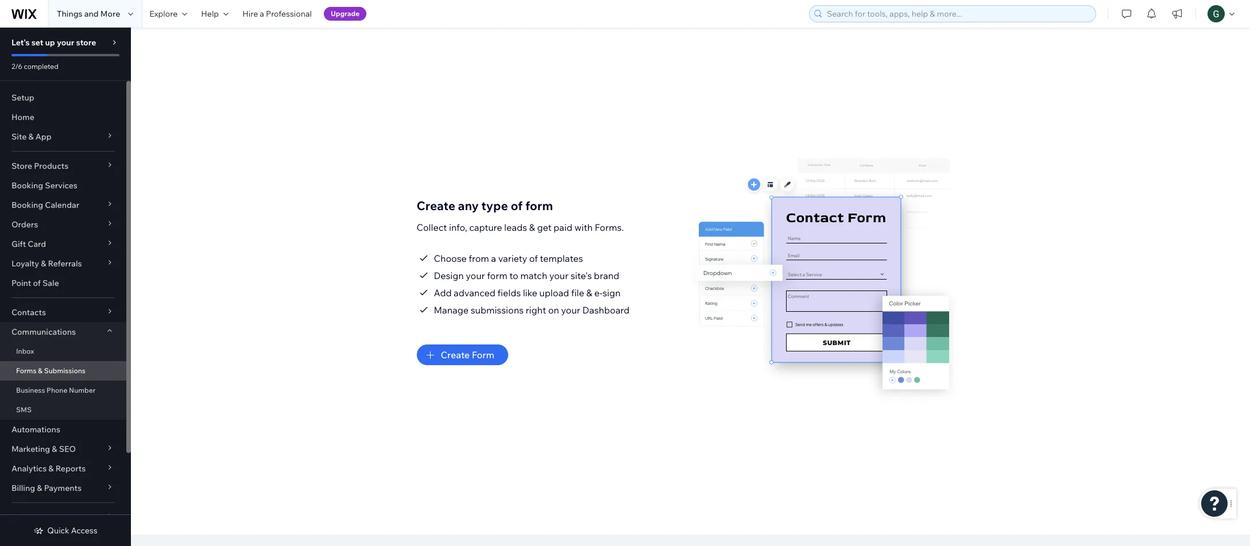 Task type: locate. For each thing, give the bounding box(es) containing it.
booking services
[[11, 180, 77, 191]]

2 booking from the top
[[11, 200, 43, 210]]

loyalty
[[11, 258, 39, 269]]

& inside dropdown button
[[37, 483, 42, 493]]

1 horizontal spatial a
[[491, 252, 496, 264]]

of left sale
[[33, 278, 41, 288]]

site
[[11, 132, 27, 142]]

0 horizontal spatial of
[[33, 278, 41, 288]]

capture
[[469, 221, 502, 233]]

of up match
[[529, 252, 538, 264]]

booking up orders
[[11, 200, 43, 210]]

hire a professional link
[[236, 0, 319, 28]]

your right "on"
[[561, 304, 580, 316]]

form left to
[[487, 270, 507, 281]]

forms.
[[595, 221, 624, 233]]

store
[[76, 37, 96, 48]]

booking for booking calendar
[[11, 200, 43, 210]]

0 vertical spatial a
[[260, 9, 264, 19]]

1 vertical spatial create
[[441, 349, 470, 360]]

seo
[[59, 444, 76, 454]]

hire a professional
[[242, 9, 312, 19]]

fields
[[498, 287, 521, 298]]

a right from
[[491, 252, 496, 264]]

forms & submissions link
[[0, 361, 126, 381]]

design
[[434, 270, 464, 281]]

gift card button
[[0, 234, 126, 254]]

a inside choose from a variety of templates design your form to match your site's brand add advanced fields like upload file & e-sign manage submissions right on your dashboard
[[491, 252, 496, 264]]

number
[[69, 386, 95, 395]]

form up get
[[525, 198, 553, 213]]

1 booking from the top
[[11, 180, 43, 191]]

your down templates
[[549, 270, 569, 281]]

& right "billing"
[[37, 483, 42, 493]]

1 vertical spatial a
[[491, 252, 496, 264]]

payments
[[44, 483, 82, 493]]

create left form
[[441, 349, 470, 360]]

help button
[[194, 0, 236, 28]]

2 vertical spatial of
[[33, 278, 41, 288]]

& inside choose from a variety of templates design your form to match your site's brand add advanced fields like upload file & e-sign manage submissions right on your dashboard
[[586, 287, 592, 298]]

things
[[57, 9, 82, 19]]

0 vertical spatial form
[[525, 198, 553, 213]]

with
[[574, 221, 593, 233]]

of
[[511, 198, 523, 213], [529, 252, 538, 264], [33, 278, 41, 288]]

& left the "reports"
[[48, 463, 54, 474]]

choose from a variety of templates design your form to match your site's brand add advanced fields like upload file & e-sign manage submissions right on your dashboard
[[434, 252, 630, 316]]

of up leads in the left of the page
[[511, 198, 523, 213]]

marketing & seo button
[[0, 439, 126, 459]]

booking inside 'dropdown button'
[[11, 200, 43, 210]]

create
[[417, 198, 455, 213], [441, 349, 470, 360]]

forms
[[16, 366, 36, 375]]

home
[[11, 112, 34, 122]]

loyalty & referrals
[[11, 258, 82, 269]]

& left seo in the left of the page
[[52, 444, 57, 454]]

brand
[[594, 270, 619, 281]]

like
[[523, 287, 537, 298]]

let's
[[11, 37, 30, 48]]

& right site
[[28, 132, 34, 142]]

orders button
[[0, 215, 126, 234]]

2 horizontal spatial of
[[529, 252, 538, 264]]

booking down store
[[11, 180, 43, 191]]

store products button
[[0, 156, 126, 176]]

form inside choose from a variety of templates design your form to match your site's brand add advanced fields like upload file & e-sign manage submissions right on your dashboard
[[487, 270, 507, 281]]

create up collect
[[417, 198, 455, 213]]

submissions
[[44, 366, 86, 375]]

communications
[[11, 327, 76, 337]]

inbox
[[16, 347, 34, 355]]

create inside create form button
[[441, 349, 470, 360]]

0 vertical spatial of
[[511, 198, 523, 213]]

on
[[548, 304, 559, 316]]

professional
[[266, 9, 312, 19]]

& right forms at the left bottom
[[38, 366, 43, 375]]

your up advanced
[[466, 270, 485, 281]]

hire
[[242, 9, 258, 19]]

your right up
[[57, 37, 74, 48]]

&
[[28, 132, 34, 142], [529, 221, 535, 233], [41, 258, 46, 269], [586, 287, 592, 298], [38, 366, 43, 375], [52, 444, 57, 454], [48, 463, 54, 474], [37, 483, 42, 493]]

reports
[[56, 463, 86, 474]]

booking for booking services
[[11, 180, 43, 191]]

a
[[260, 9, 264, 19], [491, 252, 496, 264]]

variety
[[498, 252, 527, 264]]

& right loyalty
[[41, 258, 46, 269]]

manage
[[434, 304, 469, 316]]

0 vertical spatial create
[[417, 198, 455, 213]]

booking
[[11, 180, 43, 191], [11, 200, 43, 210]]

& inside "popup button"
[[52, 444, 57, 454]]

& inside popup button
[[48, 463, 54, 474]]

paid
[[554, 221, 572, 233]]

0 vertical spatial booking
[[11, 180, 43, 191]]

& for submissions
[[38, 366, 43, 375]]

sale
[[43, 278, 59, 288]]

automations
[[11, 424, 60, 435]]

1 vertical spatial booking
[[11, 200, 43, 210]]

e-
[[594, 287, 603, 298]]

from
[[469, 252, 489, 264]]

get
[[537, 221, 552, 233]]

form
[[525, 198, 553, 213], [487, 270, 507, 281]]

sales channels
[[11, 512, 69, 523]]

site & app
[[11, 132, 51, 142]]

sms link
[[0, 400, 126, 420]]

card
[[28, 239, 46, 249]]

services
[[45, 180, 77, 191]]

orders
[[11, 219, 38, 230]]

a right hire
[[260, 9, 264, 19]]

& left e-
[[586, 287, 592, 298]]

0 horizontal spatial form
[[487, 270, 507, 281]]

set
[[31, 37, 43, 48]]

point
[[11, 278, 31, 288]]

business phone number
[[16, 386, 95, 395]]

form
[[472, 349, 494, 360]]

marketing & seo
[[11, 444, 76, 454]]

1 vertical spatial form
[[487, 270, 507, 281]]

1 vertical spatial of
[[529, 252, 538, 264]]

quick access
[[47, 525, 97, 536]]



Task type: vqa. For each thing, say whether or not it's contained in the screenshot.
'Free'
no



Task type: describe. For each thing, give the bounding box(es) containing it.
referrals
[[48, 258, 82, 269]]

help
[[201, 9, 219, 19]]

contacts
[[11, 307, 46, 318]]

booking calendar
[[11, 200, 79, 210]]

leads
[[504, 221, 527, 233]]

site's
[[571, 270, 592, 281]]

let's set up your store
[[11, 37, 96, 48]]

advanced
[[454, 287, 495, 298]]

templates
[[540, 252, 583, 264]]

2/6
[[11, 62, 22, 71]]

point of sale
[[11, 278, 59, 288]]

booking calendar button
[[0, 195, 126, 215]]

things and more
[[57, 9, 120, 19]]

billing & payments button
[[0, 478, 126, 498]]

home link
[[0, 107, 126, 127]]

access
[[71, 525, 97, 536]]

upgrade button
[[324, 7, 366, 21]]

sidebar element
[[0, 28, 131, 546]]

submissions
[[471, 304, 524, 316]]

collect
[[417, 221, 447, 233]]

& for payments
[[37, 483, 42, 493]]

& for seo
[[52, 444, 57, 454]]

create for create any type of form
[[417, 198, 455, 213]]

store products
[[11, 161, 68, 171]]

phone
[[47, 386, 67, 395]]

business
[[16, 386, 45, 395]]

billing & payments
[[11, 483, 82, 493]]

create form
[[441, 349, 494, 360]]

products
[[34, 161, 68, 171]]

gift
[[11, 239, 26, 249]]

quick
[[47, 525, 69, 536]]

sms
[[16, 405, 32, 414]]

1 horizontal spatial of
[[511, 198, 523, 213]]

automations link
[[0, 420, 126, 439]]

app
[[35, 132, 51, 142]]

explore
[[149, 9, 178, 19]]

communications button
[[0, 322, 126, 342]]

& for reports
[[48, 463, 54, 474]]

sales channels button
[[0, 508, 126, 527]]

match
[[520, 270, 547, 281]]

add
[[434, 287, 452, 298]]

point of sale link
[[0, 273, 126, 293]]

inbox link
[[0, 342, 126, 361]]

Search for tools, apps, help & more... field
[[824, 6, 1092, 22]]

create for create form
[[441, 349, 470, 360]]

2/6 completed
[[11, 62, 58, 71]]

setup link
[[0, 88, 126, 107]]

site & app button
[[0, 127, 126, 146]]

to
[[510, 270, 518, 281]]

upload
[[539, 287, 569, 298]]

analytics
[[11, 463, 47, 474]]

& left get
[[529, 221, 535, 233]]

1 horizontal spatial form
[[525, 198, 553, 213]]

upgrade
[[331, 9, 360, 18]]

loyalty & referrals button
[[0, 254, 126, 273]]

setup
[[11, 92, 34, 103]]

create any type of form
[[417, 198, 553, 213]]

billing
[[11, 483, 35, 493]]

of inside sidebar 'element'
[[33, 278, 41, 288]]

your inside sidebar 'element'
[[57, 37, 74, 48]]

marketing
[[11, 444, 50, 454]]

any
[[458, 198, 479, 213]]

business phone number link
[[0, 381, 126, 400]]

create form button
[[417, 344, 508, 365]]

booking services link
[[0, 176, 126, 195]]

0 horizontal spatial a
[[260, 9, 264, 19]]

dashboard
[[582, 304, 630, 316]]

completed
[[24, 62, 58, 71]]

and
[[84, 9, 99, 19]]

more
[[100, 9, 120, 19]]

analytics & reports button
[[0, 459, 126, 478]]

channels
[[34, 512, 69, 523]]

& for app
[[28, 132, 34, 142]]

contacts button
[[0, 303, 126, 322]]

store
[[11, 161, 32, 171]]

gift card
[[11, 239, 46, 249]]

collect info, capture leads & get paid with forms.
[[417, 221, 624, 233]]

file
[[571, 287, 584, 298]]

& for referrals
[[41, 258, 46, 269]]

forms & submissions
[[16, 366, 86, 375]]

sign
[[603, 287, 621, 298]]

choose
[[434, 252, 467, 264]]

info,
[[449, 221, 467, 233]]

of inside choose from a variety of templates design your form to match your site's brand add advanced fields like upload file & e-sign manage submissions right on your dashboard
[[529, 252, 538, 264]]

type
[[481, 198, 508, 213]]



